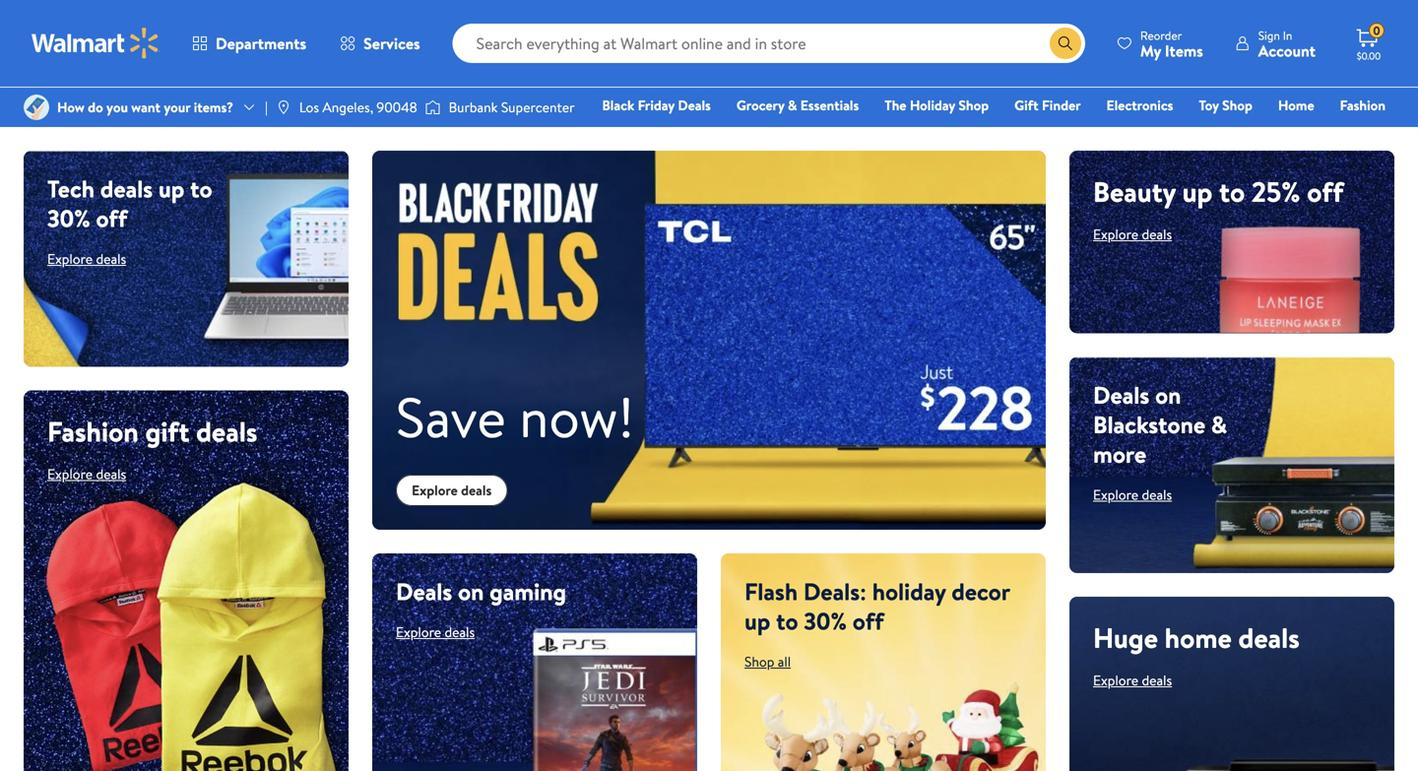 Task type: vqa. For each thing, say whether or not it's contained in the screenshot.
Essentials
yes



Task type: describe. For each thing, give the bounding box(es) containing it.
explore deals link for huge home deals
[[1093, 671, 1172, 690]]

gift
[[1015, 96, 1039, 115]]

2 horizontal spatial off
[[1307, 172, 1344, 211]]

explore deals for huge home deals
[[1093, 671, 1172, 690]]

shop inside toy shop link
[[1222, 96, 1253, 115]]

reorder my items
[[1140, 27, 1203, 62]]

los angeles, 90048
[[299, 97, 417, 117]]

fashion auto
[[1104, 96, 1386, 142]]

supercenter
[[501, 97, 575, 117]]

explore deals for beauty up to 25% off
[[1093, 225, 1172, 244]]

all
[[778, 652, 791, 671]]

beauty
[[1093, 172, 1176, 211]]

decor
[[952, 575, 1010, 608]]

deals for deals on blackstone & more
[[1093, 379, 1150, 412]]

gift
[[145, 412, 189, 451]]

auto link
[[1095, 122, 1142, 143]]

25%
[[1252, 172, 1301, 211]]

deals for tech deals up to 30% off
[[96, 249, 126, 268]]

items
[[1165, 40, 1203, 62]]

explore deals for deals on gaming
[[396, 622, 475, 641]]

the holiday shop
[[885, 96, 989, 115]]

explore for beauty up to 25% off
[[1093, 225, 1139, 244]]

now!
[[519, 378, 634, 455]]

grocery & essentials
[[737, 96, 859, 115]]

finder
[[1042, 96, 1081, 115]]

in
[[1283, 27, 1293, 44]]

grocery
[[737, 96, 785, 115]]

deals on gaming
[[396, 575, 566, 608]]

my
[[1140, 40, 1161, 62]]

los
[[299, 97, 319, 117]]

 image for los
[[276, 99, 291, 115]]

walmart+ link
[[1318, 122, 1395, 143]]

one debit link
[[1226, 122, 1310, 143]]

30% inside tech deals up to 30% off
[[47, 202, 90, 235]]

grocery & essentials link
[[728, 95, 868, 116]]

friday
[[638, 96, 675, 115]]

black
[[602, 96, 635, 115]]

walmart+
[[1327, 123, 1386, 142]]

gift finder
[[1015, 96, 1081, 115]]

fashion gift deals
[[47, 412, 257, 451]]

toy shop link
[[1190, 95, 1262, 116]]

2 horizontal spatial to
[[1219, 172, 1245, 211]]

Walmart Site-Wide search field
[[453, 24, 1085, 63]]

want
[[131, 97, 161, 117]]

holiday
[[872, 575, 946, 608]]

departments button
[[175, 20, 323, 67]]

your
[[164, 97, 190, 117]]

tech
[[47, 172, 95, 205]]

Search search field
[[453, 24, 1085, 63]]

deals for beauty up to 25% off
[[1142, 225, 1172, 244]]

up inside flash deals: holiday decor up to 30% off
[[745, 604, 771, 637]]

deals for save now!
[[461, 481, 492, 500]]

30% inside flash deals: holiday decor up to 30% off
[[804, 604, 847, 637]]

one debit
[[1235, 123, 1301, 142]]

search icon image
[[1058, 35, 1073, 51]]

0
[[1373, 22, 1380, 39]]

explore for deals on gaming
[[396, 622, 441, 641]]

explore deals for tech deals up to 30% off
[[47, 249, 126, 268]]

deals for deals on blackstone & more
[[1142, 485, 1172, 504]]

debit
[[1268, 123, 1301, 142]]

deals right the gift
[[196, 412, 257, 451]]

deals for deals on gaming
[[445, 622, 475, 641]]

up inside tech deals up to 30% off
[[159, 172, 184, 205]]

toy
[[1199, 96, 1219, 115]]

explore deals link for beauty up to 25% off
[[1093, 225, 1172, 244]]

auto
[[1104, 123, 1133, 142]]

registry
[[1159, 123, 1209, 142]]

explore deals link for save now!
[[396, 474, 508, 506]]

angeles,
[[322, 97, 373, 117]]

deals for deals on gaming
[[396, 575, 452, 608]]

deals right home
[[1239, 619, 1300, 657]]

explore deals for save now!
[[412, 481, 492, 500]]

off inside tech deals up to 30% off
[[96, 202, 127, 235]]

services button
[[323, 20, 437, 67]]

gaming
[[490, 575, 566, 608]]

toy shop
[[1199, 96, 1253, 115]]

home
[[1165, 619, 1232, 657]]

explore deals link for deals on blackstone & more
[[1093, 485, 1172, 504]]

gift finder link
[[1006, 95, 1090, 116]]

services
[[364, 33, 420, 54]]

sign
[[1258, 27, 1280, 44]]

account
[[1258, 40, 1316, 62]]

do
[[88, 97, 103, 117]]

burbank supercenter
[[449, 97, 575, 117]]

home
[[1278, 96, 1314, 115]]



Task type: locate. For each thing, give the bounding box(es) containing it.
0 horizontal spatial 30%
[[47, 202, 90, 235]]

on for blackstone
[[1155, 379, 1181, 412]]

explore deals link down huge
[[1093, 671, 1172, 690]]

0 horizontal spatial on
[[458, 575, 484, 608]]

0 horizontal spatial &
[[788, 96, 797, 115]]

0 vertical spatial &
[[788, 96, 797, 115]]

shop inside the holiday shop link
[[959, 96, 989, 115]]

& right "blackstone"
[[1211, 408, 1227, 441]]

90048
[[377, 97, 417, 117]]

0 horizontal spatial up
[[159, 172, 184, 205]]

on inside deals on blackstone & more
[[1155, 379, 1181, 412]]

black friday deals
[[602, 96, 711, 115]]

explore deals down huge
[[1093, 671, 1172, 690]]

1 horizontal spatial fashion
[[1340, 96, 1386, 115]]

& inside deals on blackstone & more
[[1211, 408, 1227, 441]]

deals inside tech deals up to 30% off
[[100, 172, 153, 205]]

deals right tech
[[100, 172, 153, 205]]

sign in account
[[1258, 27, 1316, 62]]

 image for how
[[24, 95, 49, 120]]

explore deals link for deals on gaming
[[396, 622, 475, 641]]

burbank
[[449, 97, 498, 117]]

deals down deals on gaming
[[445, 622, 475, 641]]

1 horizontal spatial up
[[745, 604, 771, 637]]

explore for tech deals up to 30% off
[[47, 249, 93, 268]]

walmart image
[[32, 28, 160, 59]]

& inside 'link'
[[788, 96, 797, 115]]

30%
[[47, 202, 90, 235], [804, 604, 847, 637]]

& right 'grocery'
[[788, 96, 797, 115]]

0 vertical spatial deals
[[678, 96, 711, 115]]

1 vertical spatial &
[[1211, 408, 1227, 441]]

holiday
[[910, 96, 955, 115]]

shop all
[[745, 652, 791, 671]]

black friday deals link
[[593, 95, 720, 116]]

explore deals down tech deals up to 30% off
[[47, 249, 126, 268]]

fashion for fashion gift deals
[[47, 412, 139, 451]]

explore deals link down beauty
[[1093, 225, 1172, 244]]

explore down the fashion gift deals
[[47, 464, 93, 484]]

1 horizontal spatial shop
[[959, 96, 989, 115]]

explore deals for deals on blackstone & more
[[1093, 485, 1172, 504]]

up down the registry
[[1182, 172, 1213, 211]]

1 horizontal spatial  image
[[276, 99, 291, 115]]

deals down more on the right bottom of the page
[[1142, 485, 1172, 504]]

departments
[[216, 33, 306, 54]]

explore down beauty
[[1093, 225, 1139, 244]]

shop
[[959, 96, 989, 115], [1222, 96, 1253, 115], [745, 652, 775, 671]]

one
[[1235, 123, 1264, 142]]

fashion inside fashion auto
[[1340, 96, 1386, 115]]

0 horizontal spatial shop
[[745, 652, 775, 671]]

2 horizontal spatial  image
[[425, 98, 441, 117]]

explore deals link down the fashion gift deals
[[47, 464, 126, 484]]

on
[[1155, 379, 1181, 412], [458, 575, 484, 608]]

deals down huge
[[1142, 671, 1172, 690]]

tech deals up to 30% off
[[47, 172, 212, 235]]

 image left "how"
[[24, 95, 49, 120]]

explore deals for fashion gift deals
[[47, 464, 126, 484]]

deals down save
[[461, 481, 492, 500]]

1 horizontal spatial to
[[776, 604, 798, 637]]

1 vertical spatial 30%
[[804, 604, 847, 637]]

the
[[885, 96, 907, 115]]

essentials
[[801, 96, 859, 115]]

explore deals down save
[[412, 481, 492, 500]]

electronics link
[[1098, 95, 1182, 116]]

1 horizontal spatial deals
[[678, 96, 711, 115]]

explore down tech
[[47, 249, 93, 268]]

explore for fashion gift deals
[[47, 464, 93, 484]]

electronics
[[1107, 96, 1173, 115]]

you
[[106, 97, 128, 117]]

up up shop all link
[[745, 604, 771, 637]]

|
[[265, 97, 268, 117]]

1 horizontal spatial 30%
[[804, 604, 847, 637]]

deals down tech deals up to 30% off
[[96, 249, 126, 268]]

explore
[[1093, 225, 1139, 244], [47, 249, 93, 268], [47, 464, 93, 484], [412, 481, 458, 500], [1093, 485, 1139, 504], [396, 622, 441, 641], [1093, 671, 1139, 690]]

off
[[1307, 172, 1344, 211], [96, 202, 127, 235], [853, 604, 884, 637]]

$0.00
[[1357, 49, 1381, 63]]

flash deals: holiday decor up to 30% off
[[745, 575, 1010, 637]]

explore deals link
[[1093, 225, 1172, 244], [47, 249, 126, 268], [47, 464, 126, 484], [396, 474, 508, 506], [1093, 485, 1172, 504], [396, 622, 475, 641], [1093, 671, 1172, 690]]

0 vertical spatial on
[[1155, 379, 1181, 412]]

0 horizontal spatial off
[[96, 202, 127, 235]]

deals for huge home deals
[[1142, 671, 1172, 690]]

explore down huge
[[1093, 671, 1139, 690]]

save now!
[[396, 378, 634, 455]]

explore for huge home deals
[[1093, 671, 1139, 690]]

explore deals link down save
[[396, 474, 508, 506]]

explore deals link down more on the right bottom of the page
[[1093, 485, 1172, 504]]

to down items?
[[190, 172, 212, 205]]

explore deals down deals on gaming
[[396, 622, 475, 641]]

fashion up "walmart+" 'link'
[[1340, 96, 1386, 115]]

 image for burbank
[[425, 98, 441, 117]]

up down your
[[159, 172, 184, 205]]

shop right holiday
[[959, 96, 989, 115]]

deals inside deals on blackstone & more
[[1093, 379, 1150, 412]]

explore down deals on gaming
[[396, 622, 441, 641]]

deals down beauty
[[1142, 225, 1172, 244]]

explore for deals on blackstone & more
[[1093, 485, 1139, 504]]

2 vertical spatial deals
[[396, 575, 452, 608]]

&
[[788, 96, 797, 115], [1211, 408, 1227, 441]]

1 vertical spatial deals
[[1093, 379, 1150, 412]]

how do you want your items?
[[57, 97, 233, 117]]

more
[[1093, 438, 1147, 471]]

deals
[[678, 96, 711, 115], [1093, 379, 1150, 412], [396, 575, 452, 608]]

on for gaming
[[458, 575, 484, 608]]

1 horizontal spatial &
[[1211, 408, 1227, 441]]

deals
[[100, 172, 153, 205], [1142, 225, 1172, 244], [96, 249, 126, 268], [196, 412, 257, 451], [96, 464, 126, 484], [461, 481, 492, 500], [1142, 485, 1172, 504], [1239, 619, 1300, 657], [445, 622, 475, 641], [1142, 671, 1172, 690]]

flash
[[745, 575, 798, 608]]

huge home deals
[[1093, 619, 1300, 657]]

up
[[159, 172, 184, 205], [1182, 172, 1213, 211], [745, 604, 771, 637]]

fashion
[[1340, 96, 1386, 115], [47, 412, 139, 451]]

0 horizontal spatial deals
[[396, 575, 452, 608]]

1 horizontal spatial on
[[1155, 379, 1181, 412]]

items?
[[194, 97, 233, 117]]

how
[[57, 97, 85, 117]]

blackstone
[[1093, 408, 1206, 441]]

registry link
[[1150, 122, 1218, 143]]

1 vertical spatial on
[[458, 575, 484, 608]]

 image right |
[[276, 99, 291, 115]]

2 horizontal spatial shop
[[1222, 96, 1253, 115]]

1 vertical spatial fashion
[[47, 412, 139, 451]]

deals:
[[804, 575, 867, 608]]

explore down save
[[412, 481, 458, 500]]

to left the 25%
[[1219, 172, 1245, 211]]

home link
[[1269, 95, 1323, 116]]

0 horizontal spatial to
[[190, 172, 212, 205]]

off inside flash deals: holiday decor up to 30% off
[[853, 604, 884, 637]]

huge
[[1093, 619, 1158, 657]]

2 horizontal spatial deals
[[1093, 379, 1150, 412]]

deals on blackstone & more
[[1093, 379, 1227, 471]]

beauty up to 25% off
[[1093, 172, 1344, 211]]

explore deals link down deals on gaming
[[396, 622, 475, 641]]

explore deals link for tech deals up to 30% off
[[47, 249, 126, 268]]

fashion left the gift
[[47, 412, 139, 451]]

save
[[396, 378, 506, 455]]

reorder
[[1140, 27, 1182, 44]]

0 vertical spatial 30%
[[47, 202, 90, 235]]

explore deals
[[1093, 225, 1172, 244], [47, 249, 126, 268], [47, 464, 126, 484], [412, 481, 492, 500], [1093, 485, 1172, 504], [396, 622, 475, 641], [1093, 671, 1172, 690]]

to inside tech deals up to 30% off
[[190, 172, 212, 205]]

 image
[[24, 95, 49, 120], [425, 98, 441, 117], [276, 99, 291, 115]]

explore deals down more on the right bottom of the page
[[1093, 485, 1172, 504]]

explore deals link for fashion gift deals
[[47, 464, 126, 484]]

explore for save now!
[[412, 481, 458, 500]]

explore deals link down tech deals up to 30% off
[[47, 249, 126, 268]]

shop all link
[[745, 652, 791, 671]]

the holiday shop link
[[876, 95, 998, 116]]

fashion for fashion auto
[[1340, 96, 1386, 115]]

explore down more on the right bottom of the page
[[1093, 485, 1139, 504]]

to up all
[[776, 604, 798, 637]]

1 horizontal spatial off
[[853, 604, 884, 637]]

to inside flash deals: holiday decor up to 30% off
[[776, 604, 798, 637]]

0 horizontal spatial  image
[[24, 95, 49, 120]]

fashion link
[[1331, 95, 1395, 116]]

2 horizontal spatial up
[[1182, 172, 1213, 211]]

shop right toy
[[1222, 96, 1253, 115]]

deals down the fashion gift deals
[[96, 464, 126, 484]]

0 horizontal spatial fashion
[[47, 412, 139, 451]]

 image right 90048 at the top of page
[[425, 98, 441, 117]]

shop left all
[[745, 652, 775, 671]]

explore deals down the fashion gift deals
[[47, 464, 126, 484]]

0 vertical spatial fashion
[[1340, 96, 1386, 115]]

deals for fashion gift deals
[[96, 464, 126, 484]]

explore deals down beauty
[[1093, 225, 1172, 244]]



